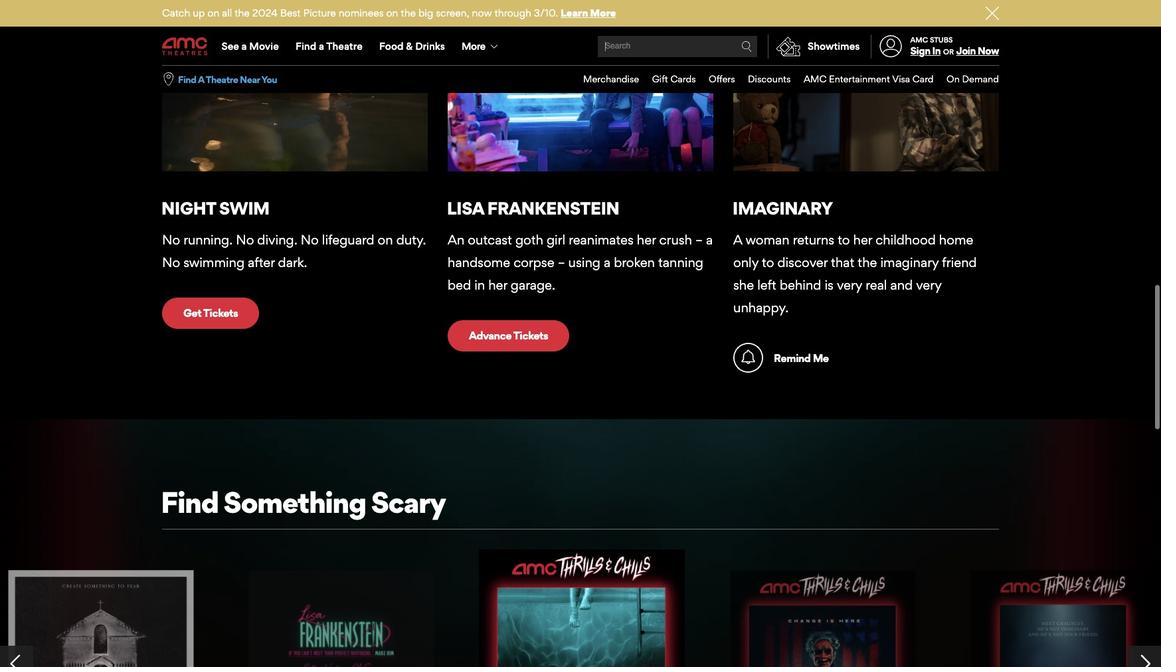 Task type: locate. For each thing, give the bounding box(es) containing it.
1 vertical spatial menu
[[570, 66, 999, 93]]

find for find a theatre near you
[[178, 74, 196, 85]]

near
[[240, 74, 260, 85]]

menu down the showtimes image
[[570, 66, 999, 93]]

0 vertical spatial –
[[696, 232, 703, 248]]

join now button
[[957, 45, 999, 57]]

on
[[208, 7, 219, 19], [386, 7, 398, 19], [378, 232, 393, 248]]

a inside the see a movie link
[[242, 40, 247, 52]]

drinks
[[415, 40, 445, 52]]

amc inside amc stubs sign in or join now
[[911, 35, 928, 44]]

find a theatre near you
[[178, 74, 277, 85]]

girl
[[547, 232, 566, 248]]

tickets right advance
[[513, 329, 548, 342]]

get tickets link
[[162, 298, 259, 329]]

garage.
[[511, 277, 555, 293]]

behind
[[780, 277, 822, 293]]

no
[[162, 232, 180, 248], [236, 232, 254, 248], [301, 232, 319, 248], [162, 254, 180, 270]]

amc entertainment visa card link
[[791, 66, 934, 93]]

card
[[913, 73, 934, 84]]

to right only
[[762, 254, 774, 270]]

submit search icon image
[[742, 41, 752, 52]]

menu down the learn
[[162, 28, 999, 65]]

amc down showtimes link
[[804, 73, 827, 84]]

movie
[[249, 40, 279, 52]]

friend
[[942, 254, 977, 270]]

0 horizontal spatial a
[[198, 74, 204, 85]]

theatre
[[326, 40, 363, 52], [206, 74, 238, 85]]

left
[[758, 277, 777, 293]]

amc entertainment visa card
[[804, 73, 934, 84]]

merchandise link
[[570, 66, 639, 93]]

movie poster for night swim image
[[479, 550, 685, 667]]

lisa
[[447, 197, 484, 218]]

find for find a theatre
[[296, 40, 316, 52]]

more right the learn
[[590, 7, 616, 19]]

0 vertical spatial amc
[[911, 35, 928, 44]]

0 horizontal spatial amc
[[804, 73, 827, 84]]

a
[[198, 74, 204, 85], [734, 232, 742, 248]]

food
[[379, 40, 404, 52]]

– left using
[[558, 254, 565, 270]]

food & drinks
[[379, 40, 445, 52]]

you
[[261, 74, 277, 85]]

her up broken
[[637, 232, 656, 248]]

0 horizontal spatial very
[[837, 277, 863, 293]]

on left duty.
[[378, 232, 393, 248]]

0 horizontal spatial theatre
[[206, 74, 238, 85]]

find
[[296, 40, 316, 52], [178, 74, 196, 85], [161, 485, 218, 521]]

find a theatre
[[296, 40, 363, 52]]

more inside button
[[462, 40, 485, 52]]

no running. no diving. no lifeguard on duty. no swimming after dark.
[[162, 232, 426, 270]]

2 horizontal spatial the
[[858, 254, 877, 270]]

lifeguard
[[322, 232, 374, 248]]

food & drinks link
[[371, 28, 453, 65]]

a left near
[[198, 74, 204, 85]]

through
[[495, 7, 532, 19]]

running.
[[183, 232, 233, 248]]

advance tickets
[[469, 329, 548, 342]]

real
[[866, 277, 887, 293]]

or
[[943, 47, 954, 57]]

goth
[[516, 232, 543, 248]]

tickets
[[203, 306, 238, 320], [513, 329, 548, 342]]

the left big
[[401, 7, 416, 19]]

imaginary
[[881, 254, 939, 270]]

1 vertical spatial tickets
[[513, 329, 548, 342]]

find inside button
[[178, 74, 196, 85]]

picture
[[303, 7, 336, 19]]

now
[[472, 7, 492, 19]]

on right nominees
[[386, 7, 398, 19]]

find a theatre near you button
[[178, 73, 277, 86]]

0 vertical spatial a
[[198, 74, 204, 85]]

1 vertical spatial more
[[462, 40, 485, 52]]

2024
[[252, 7, 278, 19]]

2 vertical spatial find
[[161, 485, 218, 521]]

1 horizontal spatial very
[[916, 277, 942, 293]]

a down picture
[[319, 40, 324, 52]]

1 vertical spatial amc
[[804, 73, 827, 84]]

get tickets
[[183, 306, 238, 320]]

1 horizontal spatial a
[[734, 232, 742, 248]]

imaginary image
[[734, 0, 999, 171]]

get
[[183, 306, 201, 320]]

1 vertical spatial to
[[762, 254, 774, 270]]

the right all in the top of the page
[[235, 7, 250, 19]]

tickets right get
[[203, 306, 238, 320]]

1 vertical spatial a
[[734, 232, 742, 248]]

now
[[978, 45, 999, 57]]

very right is
[[837, 277, 863, 293]]

0 horizontal spatial tickets
[[203, 306, 238, 320]]

corpse
[[514, 254, 555, 270]]

– right crush
[[696, 232, 703, 248]]

no down night
[[162, 232, 180, 248]]

sign in or join amc stubs element
[[871, 28, 999, 65]]

unhappy.
[[734, 300, 789, 316]]

dark.
[[278, 254, 307, 270]]

0 vertical spatial to
[[838, 232, 850, 248]]

offers
[[709, 73, 735, 84]]

stubs
[[930, 35, 953, 44]]

1 horizontal spatial amc
[[911, 35, 928, 44]]

amc up the sign
[[911, 35, 928, 44]]

1 horizontal spatial theatre
[[326, 40, 363, 52]]

to up that
[[838, 232, 850, 248]]

showtimes
[[808, 40, 860, 52]]

0 vertical spatial more
[[590, 7, 616, 19]]

her up that
[[853, 232, 873, 248]]

lisa frankenstein
[[447, 197, 620, 218]]

very right and
[[916, 277, 942, 293]]

movie poster for founders day image
[[730, 571, 916, 667]]

theatre left near
[[206, 74, 238, 85]]

in
[[933, 45, 941, 57]]

on inside the "no running. no diving. no lifeguard on duty. no swimming after dark."
[[378, 232, 393, 248]]

merchandise
[[583, 73, 639, 84]]

demand
[[962, 73, 999, 84]]

1 vertical spatial –
[[558, 254, 565, 270]]

2 horizontal spatial her
[[853, 232, 873, 248]]

more
[[590, 7, 616, 19], [462, 40, 485, 52]]

her right in
[[488, 277, 507, 293]]

0 horizontal spatial to
[[762, 254, 774, 270]]

no up after
[[236, 232, 254, 248]]

all
[[222, 7, 232, 19]]

is
[[825, 277, 834, 293]]

menu
[[162, 28, 999, 65], [570, 66, 999, 93]]

a right see
[[242, 40, 247, 52]]

visa
[[892, 73, 910, 84]]

catch up on all the 2024 best picture nominees on the big screen, now through 3/10. learn more
[[162, 7, 616, 19]]

1 horizontal spatial –
[[696, 232, 703, 248]]

a inside button
[[198, 74, 204, 85]]

her
[[637, 232, 656, 248], [853, 232, 873, 248], [488, 277, 507, 293]]

find for find something scary
[[161, 485, 218, 521]]

bed
[[448, 277, 471, 293]]

1 very from the left
[[837, 277, 863, 293]]

only
[[734, 254, 759, 270]]

the up "real" on the right of page
[[858, 254, 877, 270]]

amc logo image
[[162, 37, 209, 56], [162, 37, 209, 56]]

an outcast goth girl reanimates her crush – a handsome corpse – using a broken tanning bed in her garage.
[[448, 232, 713, 293]]

0 vertical spatial menu
[[162, 28, 999, 65]]

theatre inside button
[[206, 74, 238, 85]]

find a theatre link
[[287, 28, 371, 65]]

the inside a woman returns to her childhood home only to discover that the imaginary friend she left behind is very real and very unhappy.
[[858, 254, 877, 270]]

0 vertical spatial find
[[296, 40, 316, 52]]

she
[[734, 277, 754, 293]]

join
[[957, 45, 976, 57]]

find inside menu
[[296, 40, 316, 52]]

1 horizontal spatial tickets
[[513, 329, 548, 342]]

a up only
[[734, 232, 742, 248]]

night swim image
[[162, 0, 428, 171]]

1 vertical spatial find
[[178, 74, 196, 85]]

advance
[[469, 329, 512, 342]]

0 horizontal spatial more
[[462, 40, 485, 52]]

0 vertical spatial theatre
[[326, 40, 363, 52]]

her inside a woman returns to her childhood home only to discover that the imaginary friend she left behind is very real and very unhappy.
[[853, 232, 873, 248]]

theatre down nominees
[[326, 40, 363, 52]]

amc stubs sign in or join now
[[911, 35, 999, 57]]

1 vertical spatial theatre
[[206, 74, 238, 85]]

an
[[448, 232, 465, 248]]

0 vertical spatial tickets
[[203, 306, 238, 320]]

more down now on the top left of the page
[[462, 40, 485, 52]]



Task type: describe. For each thing, give the bounding box(es) containing it.
in
[[475, 277, 485, 293]]

night
[[161, 197, 216, 218]]

search the AMC website text field
[[603, 42, 742, 51]]

and
[[891, 277, 913, 293]]

theatre for a
[[206, 74, 238, 85]]

crush
[[659, 232, 692, 248]]

menu containing more
[[162, 28, 999, 65]]

a woman returns to her childhood home only to discover that the imaginary friend she left behind is very real and very unhappy.
[[734, 232, 977, 316]]

duty.
[[396, 232, 426, 248]]

using
[[568, 254, 601, 270]]

discover
[[778, 254, 828, 270]]

movie poster for imaginary image
[[971, 571, 1157, 667]]

1 horizontal spatial more
[[590, 7, 616, 19]]

broken
[[614, 254, 655, 270]]

best
[[280, 7, 301, 19]]

learn
[[561, 7, 588, 19]]

a inside a woman returns to her childhood home only to discover that the imaginary friend she left behind is very real and very unhappy.
[[734, 232, 742, 248]]

movie poster for the first omen image
[[8, 571, 193, 667]]

handsome
[[448, 254, 510, 270]]

childhood
[[876, 232, 936, 248]]

cards
[[671, 73, 696, 84]]

movie poster for lisa frankenstein image
[[249, 571, 434, 667]]

night swim
[[161, 197, 270, 218]]

a inside find a theatre link
[[319, 40, 324, 52]]

close this dialog image
[[1138, 641, 1151, 655]]

showtimes link
[[768, 35, 860, 58]]

catch
[[162, 7, 190, 19]]

outcast
[[468, 232, 512, 248]]

0 horizontal spatial –
[[558, 254, 565, 270]]

home
[[939, 232, 974, 248]]

big
[[419, 7, 433, 19]]

user profile image
[[872, 35, 910, 58]]

a right crush
[[706, 232, 713, 248]]

sign in button
[[911, 45, 941, 57]]

tanning
[[658, 254, 704, 270]]

theatre for a
[[326, 40, 363, 52]]

tickets for frankenstein
[[513, 329, 548, 342]]

no up dark.
[[301, 232, 319, 248]]

something
[[223, 485, 366, 521]]

that
[[831, 254, 855, 270]]

amc for sign
[[911, 35, 928, 44]]

menu containing merchandise
[[570, 66, 999, 93]]

see
[[222, 40, 239, 52]]

after
[[248, 254, 275, 270]]

frankenstein
[[487, 197, 620, 218]]

on demand
[[947, 73, 999, 84]]

no left swimming at left
[[162, 254, 180, 270]]

1 horizontal spatial her
[[637, 232, 656, 248]]

screen,
[[436, 7, 470, 19]]

gift
[[652, 73, 668, 84]]

find something scary
[[161, 485, 446, 521]]

on left all in the top of the page
[[208, 7, 219, 19]]

2 very from the left
[[916, 277, 942, 293]]

learn more link
[[561, 7, 616, 19]]

see a movie
[[222, 40, 279, 52]]

up
[[193, 7, 205, 19]]

scary
[[371, 485, 446, 521]]

diving.
[[257, 232, 297, 248]]

amc for visa
[[804, 73, 827, 84]]

imaginary
[[733, 197, 833, 218]]

tickets for swim
[[203, 306, 238, 320]]

a right using
[[604, 254, 611, 270]]

me
[[813, 351, 829, 365]]

on demand link
[[934, 66, 999, 93]]

1 horizontal spatial the
[[401, 7, 416, 19]]

remind
[[774, 351, 811, 365]]

&
[[406, 40, 413, 52]]

lisa frankenstein image
[[448, 0, 714, 171]]

0 horizontal spatial the
[[235, 7, 250, 19]]

0 horizontal spatial her
[[488, 277, 507, 293]]

nominees
[[339, 7, 384, 19]]

discounts link
[[735, 66, 791, 93]]

reanimates
[[569, 232, 634, 248]]

advance tickets link
[[448, 320, 570, 351]]

swim
[[219, 197, 270, 218]]

offers link
[[696, 66, 735, 93]]

returns
[[793, 232, 835, 248]]

discounts
[[748, 73, 791, 84]]

see a movie link
[[213, 28, 287, 65]]

1 horizontal spatial to
[[838, 232, 850, 248]]

on
[[947, 73, 960, 84]]

sign
[[911, 45, 931, 57]]

gift cards
[[652, 73, 696, 84]]

showtimes image
[[769, 35, 808, 58]]

3/10.
[[534, 7, 558, 19]]



Task type: vqa. For each thing, say whether or not it's contained in the screenshot.
left THEATRE
yes



